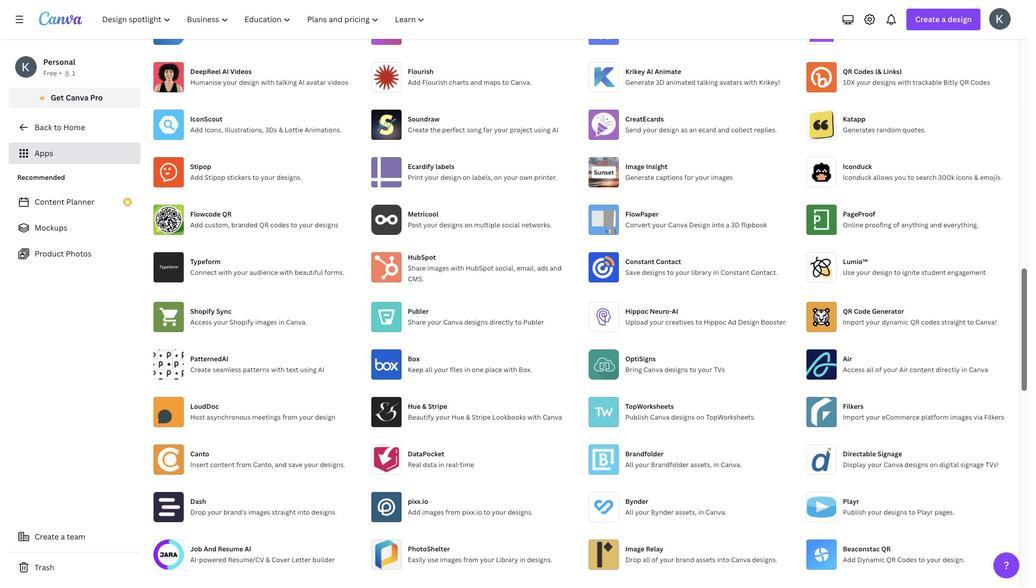 Task type: locate. For each thing, give the bounding box(es) containing it.
add down iconscout
[[190, 125, 203, 135]]

1 vertical spatial 3d
[[656, 78, 665, 87]]

all
[[425, 366, 433, 375], [867, 366, 874, 375], [643, 556, 650, 565]]

and inside "hubspot share images with hubspot social, email, ads and cms."
[[550, 264, 562, 273]]

add inside stipop add stipop stickers to your designs.
[[190, 173, 203, 182]]

1 horizontal spatial talking
[[697, 78, 718, 87]]

1 vertical spatial stripe
[[472, 413, 491, 422]]

and right anything
[[930, 221, 942, 230]]

assets, inside brandfolder all your brandfolder assets, in canva.
[[691, 461, 712, 470]]

image
[[626, 162, 645, 171], [626, 545, 645, 554]]

0 horizontal spatial hippoc
[[626, 307, 649, 316]]

drop
[[190, 508, 206, 517], [626, 556, 641, 565]]

into left flipbook
[[712, 221, 725, 230]]

create up divide
[[916, 14, 940, 24]]

add inside iconscout add icons, illustrations, 3ds & lottie animations.
[[190, 125, 203, 135]]

1 import from the top
[[843, 318, 865, 327]]

1 all from the top
[[626, 461, 634, 470]]

2 all from the top
[[626, 508, 634, 517]]

beautiful
[[295, 268, 323, 277]]

directly up "place"
[[490, 318, 514, 327]]

create a team
[[35, 532, 85, 542]]

your inside canto insert content from canto, and save your designs.
[[304, 461, 318, 470]]

1 horizontal spatial hippoc
[[704, 318, 727, 327]]

of inside image relay drop all of your brand assets into canva designs.
[[652, 556, 658, 565]]

your inside qr code generator import your dynamic qr codes straight to canva!
[[866, 318, 881, 327]]

0 horizontal spatial filkers
[[843, 402, 864, 411]]

iconduck iconduck allows you to search 300k icons & emojis.
[[843, 162, 1002, 182]]

design inside "lumio™ use your design to ignite student engagement"
[[872, 268, 893, 277]]

2 image from the top
[[626, 545, 645, 554]]

everything.
[[944, 221, 979, 230]]

designs inside playr publish your designs to playr pages.
[[884, 508, 908, 517]]

get canva pro button
[[9, 88, 141, 108]]

2 vertical spatial into
[[717, 556, 730, 565]]

talking left "avatar"
[[276, 78, 297, 87]]

add up photoshelter
[[408, 508, 421, 517]]

of inside 'air access all of your air content directly in canva'
[[876, 366, 882, 375]]

letter
[[292, 556, 311, 565]]

1 share from the top
[[408, 264, 426, 273]]

relay
[[646, 545, 664, 554]]

3d for flowpaper convert your canva design into a 3d flipbook
[[731, 221, 740, 230]]

0 vertical spatial codes
[[270, 221, 289, 230]]

2 vertical spatial codes
[[898, 556, 917, 565]]

place
[[485, 366, 502, 375]]

1 horizontal spatial air
[[900, 366, 908, 375]]

brand
[[676, 556, 695, 565]]

digital
[[940, 461, 959, 470]]

top level navigation element
[[95, 9, 434, 30]]

create for create a design
[[916, 14, 940, 24]]

2 generate from the top
[[626, 173, 654, 182]]

booster.
[[761, 318, 787, 327]]

access inside shopify sync access your shopify images in canva.
[[190, 318, 212, 327]]

content
[[910, 366, 935, 375], [210, 461, 235, 470]]

create left transparent
[[408, 30, 429, 39]]

with left text
[[271, 366, 285, 375]]

get
[[51, 92, 64, 103]]

images inside shopify sync access your shopify images in canva.
[[255, 318, 277, 327]]

use
[[428, 556, 439, 565]]

using right text
[[300, 366, 317, 375]]

& left lookbooks
[[466, 413, 470, 422]]

0 vertical spatial iconduck
[[843, 162, 872, 171]]

ai right project
[[552, 125, 559, 135]]

3ds
[[265, 125, 277, 135]]

0 horizontal spatial talking
[[276, 78, 297, 87]]

create for create custom waves to divide your design.
[[843, 30, 864, 39]]

canva up the box keep all your files in one place with box.
[[443, 318, 463, 327]]

2 horizontal spatial of
[[893, 221, 900, 230]]

1 generate from the top
[[626, 78, 654, 87]]

connect
[[190, 268, 217, 277]]

with inside krikey ai animate generate 3d animated talking avatars with krikey!
[[744, 78, 758, 87]]

share inside "hubspot share images with hubspot social, email, ads and cms."
[[408, 264, 426, 273]]

1 vertical spatial assets,
[[676, 508, 697, 517]]

pixx.io down 'real'
[[408, 497, 428, 507]]

designs. inside photoshelter easily use images from your library in designs.
[[527, 556, 553, 565]]

1 horizontal spatial hubspot
[[466, 264, 494, 273]]

canva. right maps
[[511, 78, 532, 87]]

images inside filkers import your ecommerce platform images via filkers
[[951, 413, 972, 422]]

to right dynamic
[[919, 556, 926, 565]]

flowpaper convert your canva design into a 3d flipbook
[[626, 210, 767, 230]]

1 horizontal spatial hue
[[452, 413, 464, 422]]

your inside hippoc neuro-ai upload your creatives to hippoc ad design booster.
[[650, 318, 664, 327]]

add
[[408, 78, 421, 87], [190, 125, 203, 135], [190, 173, 203, 182], [190, 221, 203, 230], [408, 508, 421, 517], [843, 556, 856, 565]]

to left 'ignite'
[[895, 268, 901, 277]]

1 image from the top
[[626, 162, 645, 171]]

files
[[450, 366, 463, 375]]

topworksheets.
[[706, 413, 756, 422]]

0 horizontal spatial access
[[190, 318, 212, 327]]

drop inside image relay drop all of your brand assets into canva designs.
[[626, 556, 641, 565]]

ad
[[728, 318, 737, 327]]

import up directable
[[843, 413, 865, 422]]

ecardify
[[408, 162, 434, 171]]

1 vertical spatial playr
[[917, 508, 933, 517]]

0 horizontal spatial stripe
[[428, 402, 447, 411]]

song
[[467, 125, 482, 135]]

0 vertical spatial directly
[[490, 318, 514, 327]]

with left krikey!
[[744, 78, 758, 87]]

codes
[[270, 221, 289, 230], [922, 318, 940, 327]]

creatives
[[666, 318, 694, 327]]

using
[[534, 125, 551, 135], [300, 366, 317, 375]]

0 horizontal spatial using
[[300, 366, 317, 375]]

2 share from the top
[[408, 318, 426, 327]]

and left maps
[[471, 78, 482, 87]]

canva inside hue & stripe beautify your hue & stripe lookbooks with canva
[[543, 413, 562, 422]]

straight left canva!
[[942, 318, 966, 327]]

designs right bring
[[665, 366, 688, 375]]

2 vertical spatial of
[[652, 556, 658, 565]]

ai right krikey
[[647, 67, 653, 76]]

qr up dynamic
[[882, 545, 891, 554]]

straight up job and resume ai ai-powered resume/cv & cover letter builder
[[272, 508, 296, 517]]

0 vertical spatial straight
[[942, 318, 966, 327]]

1 vertical spatial drop
[[626, 556, 641, 565]]

0 horizontal spatial design
[[689, 221, 711, 230]]

of inside pageproof online proofing of anything and everything.
[[893, 221, 900, 230]]

image inside image insight generate captions for your images
[[626, 162, 645, 171]]

data
[[423, 461, 437, 470]]

designs inside "topworksheets publish canva designs on topworksheets."
[[671, 413, 695, 422]]

to inside stipop add stipop stickers to your designs.
[[253, 173, 259, 182]]

1 vertical spatial content
[[210, 461, 235, 470]]

2 vertical spatial for
[[685, 173, 694, 182]]

0 horizontal spatial of
[[652, 556, 658, 565]]

krikey ai animate generate 3d animated talking avatars with krikey!
[[626, 67, 780, 87]]

create for create dynamic flipbooks from your designs.
[[190, 30, 211, 39]]

0 vertical spatial shopify
[[190, 307, 215, 316]]

1 vertical spatial constant
[[721, 268, 750, 277]]

flourish
[[408, 67, 434, 76], [422, 78, 447, 87]]

1 vertical spatial share
[[408, 318, 426, 327]]

0 vertical spatial constant
[[626, 257, 655, 267]]

1 vertical spatial codes
[[971, 78, 991, 87]]

1 horizontal spatial access
[[843, 366, 865, 375]]

ai inside patternedai create seamless patterns with text using ai
[[318, 366, 325, 375]]

0 horizontal spatial codes
[[270, 221, 289, 230]]

import inside qr code generator import your dynamic qr codes straight to canva!
[[843, 318, 865, 327]]

print
[[408, 173, 423, 182]]

1 horizontal spatial publer
[[524, 318, 544, 327]]

videos
[[230, 67, 252, 76]]

2 horizontal spatial a
[[942, 14, 946, 24]]

playr publish your designs to playr pages.
[[843, 497, 955, 517]]

add inside 'pixx.io add images from pixx.io to your designs.'
[[408, 508, 421, 517]]

brandfolder
[[626, 450, 664, 459], [651, 461, 689, 470]]

0 vertical spatial pixx.io
[[408, 497, 428, 507]]

ecommerce
[[882, 413, 920, 422]]

add for pixx.io add images from pixx.io to your designs.
[[408, 508, 421, 517]]

0 vertical spatial drop
[[190, 508, 206, 517]]

assets, up image relay drop all of your brand assets into canva designs.
[[676, 508, 697, 517]]

2 vertical spatial a
[[61, 532, 65, 542]]

2 talking from the left
[[697, 78, 718, 87]]

0 horizontal spatial straight
[[272, 508, 296, 517]]

0 horizontal spatial pixx.io
[[408, 497, 428, 507]]

with inside hue & stripe beautify your hue & stripe lookbooks with canva
[[528, 413, 541, 422]]

0 vertical spatial using
[[534, 125, 551, 135]]

with inside the box keep all your files in one place with box.
[[504, 366, 517, 375]]

assets, for bynder
[[676, 508, 697, 517]]

a up create custom waves to divide your design.
[[942, 14, 946, 24]]

get canva pro
[[51, 92, 103, 103]]

canva inside button
[[66, 92, 88, 103]]

add inside flowcode qr add custom, branded qr codes to your designs
[[190, 221, 203, 230]]

and left the save
[[275, 461, 287, 470]]

2 iconduck from the top
[[843, 173, 872, 182]]

1 vertical spatial access
[[843, 366, 865, 375]]

lookbooks
[[492, 413, 526, 422]]

flourish down transparent
[[408, 67, 434, 76]]

with left beautiful
[[280, 268, 293, 277]]

builder
[[313, 556, 335, 565]]

to right branded
[[291, 221, 297, 230]]

contact.
[[751, 268, 778, 277]]

assets, inside bynder all your bynder assets, in canva.
[[676, 508, 697, 517]]

for left code
[[686, 30, 696, 39]]

to inside optisigns bring canva designs to your tvs
[[690, 366, 697, 375]]

qr codes (& links) 10x your designs with trackable bitly qr codes
[[843, 67, 991, 87]]

content inside canto insert content from canto, and save your designs.
[[210, 461, 235, 470]]

publish inside playr publish your designs to playr pages.
[[843, 508, 866, 517]]

qr up 'air access all of your air content directly in canva'
[[911, 318, 920, 327]]

replies.
[[754, 125, 777, 135]]

0 vertical spatial design
[[689, 221, 711, 230]]

all for all your bynder assets, in canva.
[[626, 508, 634, 517]]

mockups
[[35, 223, 67, 233]]

hubspot
[[408, 253, 436, 262], [466, 264, 494, 273]]

0 vertical spatial air
[[843, 355, 852, 364]]

1 vertical spatial a
[[726, 221, 730, 230]]

create down soundraw
[[408, 125, 429, 135]]

your inside shopify sync access your shopify images in canva.
[[214, 318, 228, 327]]

image insight generate captions for your images
[[626, 162, 733, 182]]

3d left flipbook
[[731, 221, 740, 230]]

custom,
[[205, 221, 230, 230]]

branded
[[231, 221, 258, 230]]

of
[[893, 221, 900, 230], [876, 366, 882, 375], [652, 556, 658, 565]]

1 horizontal spatial bynder
[[651, 508, 674, 517]]

1 vertical spatial hubspot
[[466, 264, 494, 273]]

to down the contact
[[667, 268, 674, 277]]

0 vertical spatial assets,
[[691, 461, 712, 470]]

syntax highlighting for code
[[626, 30, 713, 39]]

a
[[942, 14, 946, 24], [726, 221, 730, 230], [61, 532, 65, 542]]

0 vertical spatial publish
[[626, 413, 649, 422]]

publer down cms.
[[408, 307, 429, 316]]

0 vertical spatial access
[[190, 318, 212, 327]]

1 vertical spatial hippoc
[[704, 318, 727, 327]]

to up photoshelter easily use images from your library in designs.
[[484, 508, 490, 517]]

and inside flourish add flourish charts and maps to canva.
[[471, 78, 482, 87]]

0 vertical spatial bynder
[[626, 497, 649, 507]]

0 vertical spatial filkers
[[843, 402, 864, 411]]

canva
[[66, 92, 88, 103], [668, 221, 688, 230], [443, 318, 463, 327], [644, 366, 663, 375], [969, 366, 989, 375], [543, 413, 562, 422], [650, 413, 670, 422], [884, 461, 903, 470], [731, 556, 751, 565]]

images inside 'pixx.io add images from pixx.io to your designs.'
[[422, 508, 444, 517]]

a inside button
[[61, 532, 65, 542]]

canva.
[[511, 78, 532, 87], [286, 318, 307, 327], [721, 461, 742, 470], [706, 508, 727, 517]]

content right insert
[[210, 461, 235, 470]]

& inside job and resume ai ai-powered resume/cv & cover letter builder
[[266, 556, 270, 565]]

0 horizontal spatial shopify
[[190, 307, 215, 316]]

all inside the box keep all your files in one place with box.
[[425, 366, 433, 375]]

straight inside qr code generator import your dynamic qr codes straight to canva!
[[942, 318, 966, 327]]

1 horizontal spatial constant
[[721, 268, 750, 277]]

all inside 'air access all of your air content directly in canva'
[[867, 366, 874, 375]]

your inside the box keep all your files in one place with box.
[[434, 366, 448, 375]]

playr left "pages."
[[917, 508, 933, 517]]

1 vertical spatial shopify
[[230, 318, 254, 327]]

0 vertical spatial hubspot
[[408, 253, 436, 262]]

your inside hue & stripe beautify your hue & stripe lookbooks with canva
[[436, 413, 450, 422]]

0 vertical spatial publer
[[408, 307, 429, 316]]

content inside 'air access all of your air content directly in canva'
[[910, 366, 935, 375]]

beaconstac qr add dynamic qr codes to your design.
[[843, 545, 965, 565]]

avatars
[[720, 78, 743, 87]]

into inside flowpaper convert your canva design into a 3d flipbook
[[712, 221, 725, 230]]

& up beautify
[[422, 402, 427, 411]]

hippoc up upload
[[626, 307, 649, 316]]

canva. inside brandfolder all your brandfolder assets, in canva.
[[721, 461, 742, 470]]

shopify left "sync"
[[190, 307, 215, 316]]

0 horizontal spatial all
[[425, 366, 433, 375]]

designs up the box keep all your files in one place with box.
[[464, 318, 488, 327]]

design.
[[956, 30, 979, 39], [943, 556, 965, 565]]

drop left brand
[[626, 556, 641, 565]]

with inside qr codes (& links) 10x your designs with trackable bitly qr codes
[[898, 78, 912, 87]]

codes inside qr code generator import your dynamic qr codes straight to canva!
[[922, 318, 940, 327]]

&
[[498, 30, 502, 39], [279, 125, 283, 135], [975, 173, 979, 182], [422, 402, 427, 411], [466, 413, 470, 422], [266, 556, 270, 565]]

playr down display
[[843, 497, 860, 507]]

ai up resume/cv
[[245, 545, 251, 554]]

search
[[916, 173, 937, 182]]

import down code in the right of the page
[[843, 318, 865, 327]]

ai-
[[190, 556, 199, 565]]

assets, up bynder all your bynder assets, in canva.
[[691, 461, 712, 470]]

add down beaconstac
[[843, 556, 856, 565]]

your inside beaconstac qr add dynamic qr codes to your design.
[[927, 556, 941, 565]]

your inside the "constant contact save designs to your library in constant contact."
[[676, 268, 690, 277]]

back
[[35, 122, 52, 132]]

list
[[9, 191, 141, 265]]

on left the multiple
[[465, 221, 473, 230]]

generate down krikey
[[626, 78, 654, 87]]

using inside patternedai create seamless patterns with text using ai
[[300, 366, 317, 375]]

pro
[[90, 92, 103, 103]]

in inside bynder all your bynder assets, in canva.
[[698, 508, 704, 517]]

1 horizontal spatial playr
[[917, 508, 933, 517]]

canva up via
[[969, 366, 989, 375]]

1 horizontal spatial shopify
[[230, 318, 254, 327]]

designs up forms.
[[315, 221, 339, 230]]

designs left the multiple
[[439, 221, 463, 230]]

3d down animate
[[656, 78, 665, 87]]

stipop left stickers
[[205, 173, 225, 182]]

datapocket
[[408, 450, 444, 459]]

0 vertical spatial hippoc
[[626, 307, 649, 316]]

audience
[[249, 268, 278, 277]]

1 vertical spatial air
[[900, 366, 908, 375]]

qr up 10x
[[843, 67, 853, 76]]

forms.
[[325, 268, 345, 277]]

to inside qr code generator import your dynamic qr codes straight to canva!
[[968, 318, 974, 327]]

on right labels,
[[494, 173, 502, 182]]

0 horizontal spatial content
[[210, 461, 235, 470]]

create left custom
[[843, 30, 864, 39]]

canva. inside bynder all your bynder assets, in canva.
[[706, 508, 727, 517]]

engagement
[[948, 268, 986, 277]]

your inside typeform connect with your audience with beautiful forms.
[[234, 268, 248, 277]]

from left canto,
[[236, 461, 251, 470]]

3d left models
[[536, 30, 545, 39]]

canva inside publer share your canva designs directly to publer
[[443, 318, 463, 327]]

1 vertical spatial all
[[626, 508, 634, 517]]

import inside filkers import your ecommerce platform images via filkers
[[843, 413, 865, 422]]

filkers up directable
[[843, 402, 864, 411]]

to inside hippoc neuro-ai upload your creatives to hippoc ad design booster.
[[696, 318, 702, 327]]

designs inside metricool post your designs on multiple social networks.
[[439, 221, 463, 230]]

send
[[626, 125, 641, 135]]

content planner
[[35, 197, 95, 207]]

share for share images with hubspot social, email, ads and cms.
[[408, 264, 426, 273]]

designs down topworksheets
[[671, 413, 695, 422]]

to up box.
[[515, 318, 522, 327]]

canva left 'pro'
[[66, 92, 88, 103]]

0 vertical spatial stipop
[[190, 162, 211, 171]]

to right stickers
[[253, 173, 259, 182]]

2 import from the top
[[843, 413, 865, 422]]

0 vertical spatial for
[[686, 30, 696, 39]]

image for generate
[[626, 162, 645, 171]]

hue up beautify
[[408, 402, 421, 411]]

filkers right via
[[985, 413, 1005, 422]]

stipop down icons,
[[190, 162, 211, 171]]

talking
[[276, 78, 297, 87], [697, 78, 718, 87]]

ai inside job and resume ai ai-powered resume/cv & cover letter builder
[[245, 545, 251, 554]]

0 vertical spatial brandfolder
[[626, 450, 664, 459]]

list containing content planner
[[9, 191, 141, 265]]

1 vertical spatial codes
[[922, 318, 940, 327]]

stripe up beautify
[[428, 402, 447, 411]]

flourish left the charts
[[422, 78, 447, 87]]

pixx.io up photoshelter easily use images from your library in designs.
[[462, 508, 482, 517]]

0 vertical spatial dynamic
[[213, 30, 240, 39]]

soundraw create the perfect song for your project using ai
[[408, 115, 559, 135]]

1 horizontal spatial all
[[643, 556, 650, 565]]

canva!
[[976, 318, 997, 327]]

your inside the createcards send your design as an ecard and collect replies.
[[643, 125, 657, 135]]

upload
[[626, 318, 648, 327]]

2 horizontal spatial codes
[[971, 78, 991, 87]]

to right the creatives
[[696, 318, 702, 327]]

stripe
[[428, 402, 447, 411], [472, 413, 491, 422]]

3d for create transparent 2d views & gifs from 3d models
[[536, 30, 545, 39]]

to left tvs
[[690, 366, 697, 375]]

captions
[[656, 173, 683, 182]]

0 horizontal spatial publish
[[626, 413, 649, 422]]

1 horizontal spatial a
[[726, 221, 730, 230]]

to left canva!
[[968, 318, 974, 327]]

to inside playr publish your designs to playr pages.
[[909, 508, 916, 517]]

publish inside "topworksheets publish canva designs on topworksheets."
[[626, 413, 649, 422]]

custom
[[866, 30, 889, 39]]

all inside image relay drop all of your brand assets into canva designs.
[[643, 556, 650, 565]]

0 vertical spatial share
[[408, 264, 426, 273]]

brandfolder down topworksheets
[[626, 450, 664, 459]]

with inside patternedai create seamless patterns with text using ai
[[271, 366, 285, 375]]

1 talking from the left
[[276, 78, 297, 87]]

1 horizontal spatial content
[[910, 366, 935, 375]]

publish for playr
[[843, 508, 866, 517]]

1 horizontal spatial straight
[[942, 318, 966, 327]]

filkers
[[843, 402, 864, 411], [985, 413, 1005, 422]]

using inside soundraw create the perfect song for your project using ai
[[534, 125, 551, 135]]

all inside brandfolder all your brandfolder assets, in canva.
[[626, 461, 634, 470]]

publish for topworksheets
[[626, 413, 649, 422]]

with left box.
[[504, 366, 517, 375]]

design inside deepreel ai videos humanise your design with talking ai avatar videos
[[239, 78, 259, 87]]

2 horizontal spatial 3d
[[731, 221, 740, 230]]

iconduck left allows
[[843, 173, 872, 182]]

canva down signage
[[884, 461, 903, 470]]

iconduck down generates
[[843, 162, 872, 171]]

1 vertical spatial for
[[483, 125, 493, 135]]

canva down topworksheets
[[650, 413, 670, 422]]

in inside shopify sync access your shopify images in canva.
[[279, 318, 284, 327]]

1 vertical spatial straight
[[272, 508, 296, 517]]

publish down topworksheets
[[626, 413, 649, 422]]

1 horizontal spatial 3d
[[656, 78, 665, 87]]

job
[[190, 545, 202, 554]]

signage
[[878, 450, 902, 459]]

directly up filkers import your ecommerce platform images via filkers
[[936, 366, 960, 375]]

assets, for brandfolder
[[691, 461, 712, 470]]

designs up beaconstac qr add dynamic qr codes to your design.
[[884, 508, 908, 517]]

your inside qr codes (& links) 10x your designs with trackable bitly qr codes
[[857, 78, 871, 87]]

hippoc left the ad
[[704, 318, 727, 327]]

all for of
[[867, 366, 874, 375]]

1 horizontal spatial pixx.io
[[462, 508, 482, 517]]

hubspot up cms.
[[408, 253, 436, 262]]

1 horizontal spatial codes
[[898, 556, 917, 565]]

1 vertical spatial using
[[300, 366, 317, 375]]

hubspot share images with hubspot social, email, ads and cms.
[[408, 253, 562, 284]]

1 vertical spatial design.
[[943, 556, 965, 565]]

and
[[204, 545, 217, 554]]

into up the letter
[[298, 508, 310, 517]]

air
[[843, 355, 852, 364], [900, 366, 908, 375]]

playr
[[843, 497, 860, 507], [917, 508, 933, 517]]

ignite
[[903, 268, 920, 277]]

1 horizontal spatial dynamic
[[882, 318, 909, 327]]

3d
[[536, 30, 545, 39], [656, 78, 665, 87], [731, 221, 740, 230]]

brandfolder up bynder all your bynder assets, in canva.
[[651, 461, 689, 470]]

0 vertical spatial playr
[[843, 497, 860, 507]]

0 vertical spatial 3d
[[536, 30, 545, 39]]

image left the insight on the right top of page
[[626, 162, 645, 171]]

your inside flowcode qr add custom, branded qr codes to your designs
[[299, 221, 313, 230]]

with left social,
[[451, 264, 464, 273]]

talking inside krikey ai animate generate 3d animated talking avatars with krikey!
[[697, 78, 718, 87]]

lumio™
[[843, 257, 868, 267]]

image left relay
[[626, 545, 645, 554]]

for
[[686, 30, 696, 39], [483, 125, 493, 135], [685, 173, 694, 182]]

your inside "lumio™ use your design to ignite student engagement"
[[857, 268, 871, 277]]

add down 'flowcode'
[[190, 221, 203, 230]]



Task type: describe. For each thing, give the bounding box(es) containing it.
share for share your canva designs directly to publer
[[408, 318, 426, 327]]

resume
[[218, 545, 243, 554]]

add for iconscout add icons, illustrations, 3ds & lottie animations.
[[190, 125, 203, 135]]

email,
[[517, 264, 536, 273]]

0 horizontal spatial hue
[[408, 402, 421, 411]]

for inside soundraw create the perfect song for your project using ai
[[483, 125, 493, 135]]

designs. inside stipop add stipop stickers to your designs.
[[277, 173, 302, 182]]

with inside deepreel ai videos humanise your design with talking ai avatar videos
[[261, 78, 275, 87]]

in inside the box keep all your files in one place with box.
[[465, 366, 470, 375]]

and inside the createcards send your design as an ecard and collect replies.
[[718, 125, 730, 135]]

your inside image insight generate captions for your images
[[695, 173, 710, 182]]

1 vertical spatial stipop
[[205, 173, 225, 182]]

your inside stipop add stipop stickers to your designs.
[[261, 173, 275, 182]]

all for your
[[425, 366, 433, 375]]

links)
[[884, 67, 902, 76]]

assets
[[696, 556, 716, 565]]

image relay drop all of your brand assets into canva designs.
[[626, 545, 778, 565]]

drop inside "dash drop your brand's images straight into designs."
[[190, 508, 206, 517]]

pageproof online proofing of anything and everything.
[[843, 210, 979, 230]]

qr code generator import your dynamic qr codes straight to canva!
[[843, 307, 997, 327]]

1 vertical spatial filkers
[[985, 413, 1005, 422]]

you
[[895, 173, 906, 182]]

kendall parks image
[[990, 8, 1011, 30]]

0 horizontal spatial playr
[[843, 497, 860, 507]]

on left labels,
[[463, 173, 471, 182]]

access inside 'air access all of your air content directly in canva'
[[843, 366, 865, 375]]

pixx.io add images from pixx.io to your designs.
[[408, 497, 533, 517]]

on inside "topworksheets publish canva designs on topworksheets."
[[697, 413, 705, 422]]

with right connect
[[219, 268, 232, 277]]

a inside flowpaper convert your canva design into a 3d flipbook
[[726, 221, 730, 230]]

qr up the custom,
[[222, 210, 232, 219]]

syntax
[[626, 30, 647, 39]]

all for all your brandfolder assets, in canva.
[[626, 461, 634, 470]]

2d
[[469, 30, 477, 39]]

content planner link
[[9, 191, 141, 213]]

0 horizontal spatial codes
[[854, 67, 874, 76]]

designs inside optisigns bring canva designs to your tvs
[[665, 366, 688, 375]]

designs inside flowcode qr add custom, branded qr codes to your designs
[[315, 221, 339, 230]]

canva inside directable signage display your canva designs on digital signage tvs!
[[884, 461, 903, 470]]

a for team
[[61, 532, 65, 542]]

time
[[460, 461, 474, 470]]

convert
[[626, 221, 651, 230]]

1 vertical spatial bynder
[[651, 508, 674, 517]]

krikey
[[626, 67, 645, 76]]

canto
[[190, 450, 209, 459]]

from inside louddoc host asynchronous meetings from your design
[[283, 413, 298, 422]]

from inside canto insert content from canto, and save your designs.
[[236, 461, 251, 470]]

animated
[[666, 78, 696, 87]]

ads
[[537, 264, 548, 273]]

photoshelter easily use images from your library in designs.
[[408, 545, 553, 565]]

iconscout
[[190, 115, 222, 124]]

your inside flowpaper convert your canva design into a 3d flipbook
[[652, 221, 667, 230]]

beaconstac
[[843, 545, 880, 554]]

save
[[288, 461, 303, 470]]

300k
[[939, 173, 955, 182]]

powered
[[199, 556, 227, 565]]

to inside iconduck iconduck allows you to search 300k icons & emojis.
[[908, 173, 915, 182]]

your inside publer share your canva designs directly to publer
[[427, 318, 442, 327]]

topworksheets
[[626, 402, 674, 411]]

deepreel ai videos humanise your design with talking ai avatar videos
[[190, 67, 348, 87]]

seamless
[[213, 366, 241, 375]]

dynamic
[[858, 556, 885, 565]]

save
[[626, 268, 640, 277]]

canva inside optisigns bring canva designs to your tvs
[[644, 366, 663, 375]]

0 horizontal spatial hubspot
[[408, 253, 436, 262]]

talking inside deepreel ai videos humanise your design with talking ai avatar videos
[[276, 78, 297, 87]]

cms.
[[408, 275, 424, 284]]

create for create a team
[[35, 532, 59, 542]]

create inside soundraw create the perfect song for your project using ai
[[408, 125, 429, 135]]

insight
[[646, 162, 668, 171]]

ai left "avatar"
[[298, 78, 305, 87]]

design inside ecardify labels print your design on labels, on your own printer.
[[441, 173, 461, 182]]

post
[[408, 221, 422, 230]]

0 horizontal spatial constant
[[626, 257, 655, 267]]

brand's
[[224, 508, 247, 517]]

designs inside directable signage display your canva designs on digital signage tvs!
[[905, 461, 929, 470]]

canva inside 'air access all of your air content directly in canva'
[[969, 366, 989, 375]]

to right back at the top left of the page
[[54, 122, 62, 132]]

to right waves
[[911, 30, 918, 39]]

metricool
[[408, 210, 439, 219]]

neuro-
[[650, 307, 672, 316]]

insert
[[190, 461, 209, 470]]

images inside photoshelter easily use images from your library in designs.
[[440, 556, 462, 565]]

avatar
[[306, 78, 326, 87]]

design inside louddoc host asynchronous meetings from your design
[[315, 413, 336, 422]]

an
[[689, 125, 697, 135]]

1 iconduck from the top
[[843, 162, 872, 171]]

job and resume ai ai-powered resume/cv & cover letter builder
[[190, 545, 335, 565]]

meetings
[[252, 413, 281, 422]]

apps
[[35, 148, 53, 158]]

ai inside hippoc neuro-ai upload your creatives to hippoc ad design booster.
[[672, 307, 679, 316]]

quotes.
[[903, 125, 926, 135]]

images inside "hubspot share images with hubspot social, email, ads and cms."
[[427, 264, 449, 273]]

directly inside 'air access all of your air content directly in canva'
[[936, 366, 960, 375]]

flowpaper
[[626, 210, 659, 219]]

code
[[697, 30, 713, 39]]

photoshelter
[[408, 545, 450, 554]]

generate inside image insight generate captions for your images
[[626, 173, 654, 182]]

product photos link
[[9, 243, 141, 265]]

brandfolder all your brandfolder assets, in canva.
[[626, 450, 742, 470]]

cover
[[272, 556, 290, 565]]

icons,
[[205, 125, 223, 135]]

to inside publer share your canva designs directly to publer
[[515, 318, 522, 327]]

0 horizontal spatial air
[[843, 355, 852, 364]]

into inside image relay drop all of your brand assets into canva designs.
[[717, 556, 730, 565]]

contact
[[656, 257, 681, 267]]

your inside photoshelter easily use images from your library in designs.
[[480, 556, 494, 565]]

your inside optisigns bring canva designs to your tvs
[[698, 366, 712, 375]]

of for proofing
[[893, 221, 900, 230]]

of for all
[[876, 366, 882, 375]]

on inside directable signage display your canva designs on digital signage tvs!
[[930, 461, 938, 470]]

ecardify labels print your design on labels, on your own printer.
[[408, 162, 557, 182]]

in inside datapocket real data in real-time
[[439, 461, 444, 470]]

videos
[[328, 78, 348, 87]]

and inside canto insert content from canto, and save your designs.
[[275, 461, 287, 470]]

0 vertical spatial design.
[[956, 30, 979, 39]]

1 horizontal spatial stripe
[[472, 413, 491, 422]]

from right flipbooks
[[272, 30, 287, 39]]

library
[[496, 556, 518, 565]]

your inside image relay drop all of your brand assets into canva designs.
[[660, 556, 674, 565]]

in inside 'air access all of your air content directly in canva'
[[962, 366, 968, 375]]

online
[[843, 221, 864, 230]]

dynamic inside qr code generator import your dynamic qr codes straight to canva!
[[882, 318, 909, 327]]

to inside flourish add flourish charts and maps to canva.
[[502, 78, 509, 87]]

display
[[843, 461, 866, 470]]

0 horizontal spatial dynamic
[[213, 30, 240, 39]]

your inside louddoc host asynchronous meetings from your design
[[299, 413, 313, 422]]

ai left videos
[[222, 67, 229, 76]]

your inside filkers import your ecommerce platform images via filkers
[[866, 413, 881, 422]]

to inside 'pixx.io add images from pixx.io to your designs.'
[[484, 508, 490, 517]]

1 vertical spatial flourish
[[422, 78, 447, 87]]

qr right bitly
[[960, 78, 969, 87]]

collect
[[731, 125, 753, 135]]

bynder all your bynder assets, in canva.
[[626, 497, 727, 517]]

patternedai
[[190, 355, 228, 364]]

codes inside flowcode qr add custom, branded qr codes to your designs
[[270, 221, 289, 230]]

image for drop
[[626, 545, 645, 554]]

qr right branded
[[259, 221, 269, 230]]

sync
[[216, 307, 232, 316]]

qr left code in the right of the page
[[843, 307, 853, 316]]

emojis.
[[980, 173, 1002, 182]]

designs. inside 'pixx.io add images from pixx.io to your designs.'
[[508, 508, 533, 517]]

as
[[681, 125, 688, 135]]

1 vertical spatial publer
[[524, 318, 544, 327]]

datapocket real data in real-time
[[408, 450, 474, 470]]

add for stipop add stipop stickers to your designs.
[[190, 173, 203, 182]]

canva. inside shopify sync access your shopify images in canva.
[[286, 318, 307, 327]]

design inside 'create a design' dropdown button
[[948, 14, 972, 24]]

networks.
[[522, 221, 552, 230]]

recommended
[[17, 173, 65, 182]]

& left 'gifs'
[[498, 30, 502, 39]]

patterns
[[243, 366, 270, 375]]

1 vertical spatial pixx.io
[[462, 508, 482, 517]]

box keep all your files in one place with box.
[[408, 355, 532, 375]]

create a design
[[916, 14, 972, 24]]

0 horizontal spatial publer
[[408, 307, 429, 316]]

add for flourish add flourish charts and maps to canva.
[[408, 78, 421, 87]]

student
[[922, 268, 946, 277]]

flourish add flourish charts and maps to canva.
[[408, 67, 532, 87]]

canva inside image relay drop all of your brand assets into canva designs.
[[731, 556, 751, 565]]

canto,
[[253, 461, 273, 470]]

canva inside "topworksheets publish canva designs on topworksheets."
[[650, 413, 670, 422]]

your inside playr publish your designs to playr pages.
[[868, 508, 882, 517]]

and inside pageproof online proofing of anything and everything.
[[930, 221, 942, 230]]

designs inside qr codes (& links) 10x your designs with trackable bitly qr codes
[[873, 78, 896, 87]]

katapp
[[843, 115, 866, 124]]

katapp generates random quotes.
[[843, 115, 926, 135]]

pages.
[[935, 508, 955, 517]]

one
[[472, 366, 484, 375]]

product photos
[[35, 249, 92, 259]]

0 horizontal spatial bynder
[[626, 497, 649, 507]]

design inside the createcards send your design as an ecard and collect replies.
[[659, 125, 679, 135]]

free •
[[43, 69, 62, 78]]

codes inside beaconstac qr add dynamic qr codes to your design.
[[898, 556, 917, 565]]

to inside flowcode qr add custom, branded qr codes to your designs
[[291, 221, 297, 230]]

ai inside soundraw create the perfect song for your project using ai
[[552, 125, 559, 135]]

from inside 'pixx.io add images from pixx.io to your designs.'
[[446, 508, 461, 517]]

designs. inside image relay drop all of your brand assets into canva designs.
[[752, 556, 778, 565]]

in inside brandfolder all your brandfolder assets, in canva.
[[714, 461, 719, 470]]

qr right dynamic
[[887, 556, 896, 565]]

product
[[35, 249, 64, 259]]

create for create transparent 2d views & gifs from 3d models
[[408, 30, 429, 39]]

topworksheets publish canva designs on topworksheets.
[[626, 402, 756, 422]]

to inside beaconstac qr add dynamic qr codes to your design.
[[919, 556, 926, 565]]

from inside photoshelter easily use images from your library in designs.
[[464, 556, 479, 565]]

platform
[[922, 413, 949, 422]]

3d inside krikey ai animate generate 3d animated talking avatars with krikey!
[[656, 78, 665, 87]]

flipbooks
[[241, 30, 270, 39]]

to inside "lumio™ use your design to ignite student engagement"
[[895, 268, 901, 277]]

0 vertical spatial stripe
[[428, 402, 447, 411]]

design. inside beaconstac qr add dynamic qr codes to your design.
[[943, 556, 965, 565]]

louddoc
[[190, 402, 219, 411]]

your inside "dash drop your brand's images straight into designs."
[[208, 508, 222, 517]]

tvs
[[714, 366, 725, 375]]

free
[[43, 69, 57, 78]]

on inside metricool post your designs on multiple social networks.
[[465, 221, 473, 230]]

generate inside krikey ai animate generate 3d animated talking avatars with krikey!
[[626, 78, 654, 87]]

code
[[854, 307, 871, 316]]

0 vertical spatial flourish
[[408, 67, 434, 76]]

designs inside the "constant contact save designs to your library in constant contact."
[[642, 268, 666, 277]]

ai inside krikey ai animate generate 3d animated talking avatars with krikey!
[[647, 67, 653, 76]]

generator
[[872, 307, 904, 316]]

from right 'gifs'
[[519, 30, 534, 39]]

1 vertical spatial brandfolder
[[651, 461, 689, 470]]

straight inside "dash drop your brand's images straight into designs."
[[272, 508, 296, 517]]

shopify sync access your shopify images in canva.
[[190, 307, 307, 327]]

a for design
[[942, 14, 946, 24]]

your inside brandfolder all your brandfolder assets, in canva.
[[635, 461, 650, 470]]

canva. inside flourish add flourish charts and maps to canva.
[[511, 78, 532, 87]]



Task type: vqa. For each thing, say whether or not it's contained in the screenshot.
creating on the bottom right of page
no



